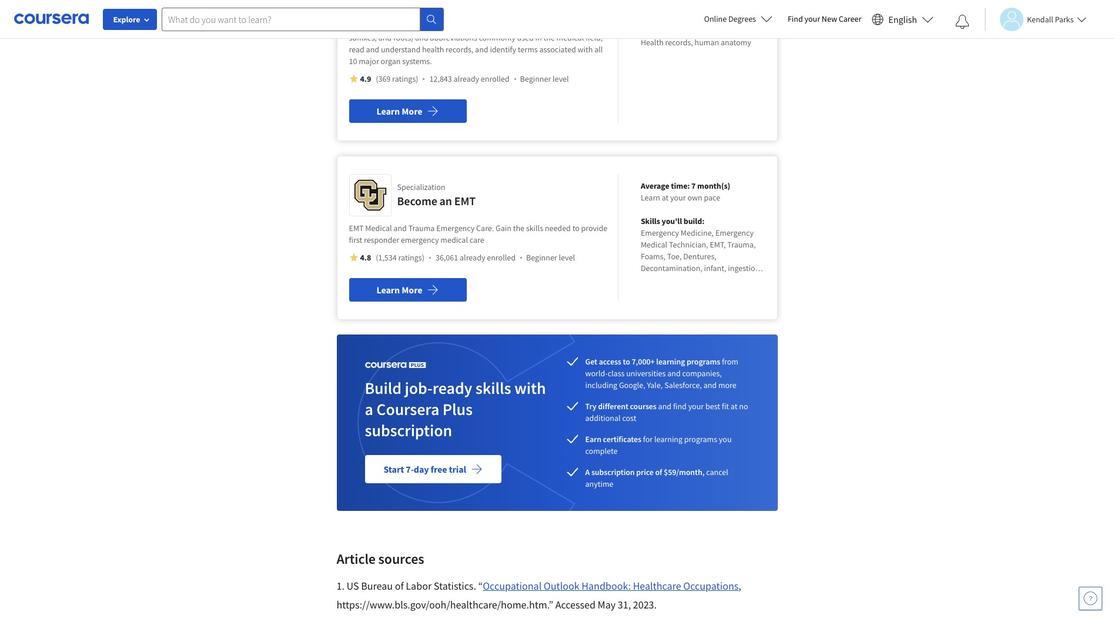 Task type: vqa. For each thing, say whether or not it's contained in the screenshot.
average time: 7 month(s) learn at your own pace
yes



Task type: describe. For each thing, give the bounding box(es) containing it.
care
[[470, 235, 484, 245]]

4.8 (1,534 ratings)
[[360, 252, 425, 263]]

emt inside emt medical and trauma emergency care. gain the skills needed to provide first responder emergency medical care
[[349, 223, 364, 233]]

1 horizontal spatial emergency
[[641, 228, 679, 238]]

skills for skills you'll build: emergency medicine, emergency medical technician, emt, trauma, foams, toe, dentures, decontamination, infant, ingestion, listening, emergency
[[641, 216, 660, 226]]

build: for medicine,
[[684, 216, 705, 226]]

your right the "find"
[[805, 14, 821, 24]]

free
[[431, 463, 447, 475]]

the inside emt medical and trauma emergency care. gain the skills needed to provide first responder emergency medical care
[[513, 223, 525, 233]]

level for needed
[[559, 252, 575, 263]]

emergency inside emt medical and trauma emergency care. gain the skills needed to provide first responder emergency medical care
[[401, 235, 439, 245]]

2 horizontal spatial emergency
[[716, 228, 754, 238]]

listening,
[[641, 275, 672, 285]]

1 horizontal spatial in
[[536, 32, 542, 43]]

commonly
[[479, 32, 516, 43]]

0 vertical spatial learning
[[657, 356, 685, 367]]

us bureau of labor statistics. " occupational outlook handbook: healthcare occupations
[[347, 579, 739, 593]]

you
[[719, 434, 732, 445]]

medical inside emt medical and trauma emergency care. gain the skills needed to provide first responder emergency medical care
[[365, 223, 392, 233]]

accessed
[[556, 598, 596, 612]]

handbook:
[[582, 579, 631, 593]]

show notifications image
[[956, 15, 970, 29]]

emergency inside skills you'll build: emergency medicine, emergency medical technician, emt, trauma, foams, toe, dentures, decontamination, infant, ingestion, listening, emergency
[[674, 275, 712, 285]]

world-
[[585, 368, 608, 379]]

decontamination,
[[641, 263, 703, 273]]

bureau
[[361, 579, 393, 593]]

your inside average time: 7 month(s) learn at your own pace
[[671, 192, 686, 203]]

0 vertical spatial of
[[655, 467, 662, 478]]

subscription inside build job-ready skills with a coursera plus subscription
[[365, 420, 452, 441]]

organ
[[381, 56, 401, 66]]

your inside develop your skills in medical terminology. identify word parts (prefixes, suffixes, and roots) and abbreviations commonly used in the medical field, read and understand health records, and identify terms associated with all 10 major organ systems.
[[379, 21, 395, 31]]

try different courses
[[585, 401, 657, 412]]

month(s)
[[698, 181, 731, 191]]

10
[[349, 56, 357, 66]]

develop your skills in medical terminology. identify word parts (prefixes, suffixes, and roots) and abbreviations commonly used in the medical field, read and understand health records, and identify terms associated with all 10 major organ systems.
[[349, 21, 603, 66]]

and inside and find your best fit at no additional cost
[[658, 401, 672, 412]]

and find your best fit at no additional cost
[[585, 401, 748, 423]]

What do you want to learn? text field
[[162, 7, 421, 31]]

terminology.
[[452, 21, 496, 31]]

infant,
[[704, 263, 727, 273]]

no
[[739, 401, 748, 412]]

health
[[422, 44, 444, 55]]

from world-class universities and companies, including google, yale, salesforce, and more
[[585, 356, 739, 391]]

field,
[[586, 32, 603, 43]]

gain
[[496, 223, 512, 233]]

emergency inside emt medical and trauma emergency care. gain the skills needed to provide first responder emergency medical care
[[436, 223, 475, 233]]

find
[[673, 401, 687, 412]]

become
[[397, 193, 437, 208]]

health
[[641, 37, 664, 48]]

cancel
[[707, 467, 729, 478]]

4.8
[[360, 252, 371, 263]]

find your new career link
[[782, 12, 868, 26]]

0 vertical spatial medical
[[423, 21, 451, 31]]

occupational outlook handbook: healthcare occupations link
[[483, 579, 739, 593]]

cost
[[622, 413, 637, 423]]

may
[[598, 598, 616, 612]]

medical inside skills you'll build: emergency medicine, emergency medical technician, emt, trauma, foams, toe, dentures, decontamination, infant, ingestion, listening, emergency
[[641, 239, 668, 250]]

skills inside emt medical and trauma emergency care. gain the skills needed to provide first responder emergency medical care
[[526, 223, 543, 233]]

emt inside 'specialization become an emt'
[[455, 193, 476, 208]]

and inside emt medical and trauma emergency care. gain the skills needed to provide first responder emergency medical care
[[394, 223, 407, 233]]

medical inside emt medical and trauma emergency care. gain the skills needed to provide first responder emergency medical care
[[441, 235, 468, 245]]

build
[[365, 378, 402, 399]]

coursera
[[377, 399, 440, 420]]

google,
[[619, 380, 646, 391]]

get
[[585, 356, 598, 367]]

class
[[608, 368, 625, 379]]

coursera plus image
[[365, 362, 426, 368]]

skills you'll build: emergency medicine, emergency medical technician, emt, trauma, foams, toe, dentures, decontamination, infant, ingestion, listening, emergency
[[641, 216, 762, 285]]

best
[[706, 401, 720, 412]]

start
[[384, 463, 404, 475]]

an
[[440, 193, 452, 208]]

more
[[719, 380, 737, 391]]

trauma
[[409, 223, 435, 233]]

develop
[[349, 21, 377, 31]]

suffixes,
[[349, 32, 377, 43]]

rice university image
[[353, 0, 388, 11]]

language,
[[728, 25, 762, 36]]

online degrees button
[[695, 6, 782, 32]]

(369
[[376, 74, 391, 84]]

beginner for 12,843 already enrolled
[[520, 74, 551, 84]]

responder
[[364, 235, 399, 245]]

start 7-day free trial button
[[365, 455, 502, 483]]

parts
[[545, 21, 563, 31]]

english
[[889, 13, 918, 25]]

cancel anytime
[[585, 467, 729, 489]]

systems.
[[402, 56, 432, 66]]

0 vertical spatial in
[[415, 21, 422, 31]]

trial
[[449, 463, 466, 475]]

word
[[526, 21, 544, 31]]

occupational
[[483, 579, 542, 593]]

salesforce,
[[665, 380, 702, 391]]

specialization
[[397, 182, 446, 192]]

identify
[[490, 44, 516, 55]]

for
[[643, 434, 653, 445]]

coursera image
[[14, 10, 89, 28]]

explore button
[[103, 9, 157, 30]]

a subscription price of $59/month,
[[585, 467, 705, 478]]

try
[[585, 401, 597, 412]]

,
[[739, 579, 742, 593]]

emt medical and trauma emergency care. gain the skills needed to provide first responder emergency medical care
[[349, 223, 608, 245]]

4.9
[[360, 74, 371, 84]]

learn more for (1,534
[[377, 284, 423, 296]]

enrolled for 12,843 already enrolled
[[481, 74, 510, 84]]

beginner for 36,061 already enrolled
[[526, 252, 557, 263]]

first
[[349, 235, 362, 245]]

average
[[641, 181, 670, 191]]

medicine,
[[681, 228, 714, 238]]

12,843 already enrolled
[[430, 74, 510, 84]]

explore
[[113, 14, 140, 25]]

university of colorado system image
[[353, 178, 388, 213]]

to inside emt medical and trauma emergency care. gain the skills needed to provide first responder emergency medical care
[[573, 223, 580, 233]]

online
[[704, 14, 727, 24]]

your inside and find your best fit at no additional cost
[[689, 401, 704, 412]]

english button
[[868, 0, 939, 38]]

and left roots)
[[379, 32, 392, 43]]

1 horizontal spatial subscription
[[592, 467, 635, 478]]



Task type: locate. For each thing, give the bounding box(es) containing it.
skills for skills you'll build: communication, medical language, health records, human anatomy
[[641, 14, 660, 24]]

skills inside build job-ready skills with a coursera plus subscription
[[476, 378, 511, 399]]

occupations
[[684, 579, 739, 593]]

1 skills from the top
[[641, 14, 660, 24]]

beginner level down needed in the top of the page
[[526, 252, 575, 263]]

12,843
[[430, 74, 452, 84]]

the right gain
[[513, 223, 525, 233]]

beginner down needed in the top of the page
[[526, 252, 557, 263]]

learn more button for 4.9 (369 ratings)
[[349, 99, 467, 123]]

7
[[692, 181, 696, 191]]

the
[[544, 32, 555, 43], [513, 223, 525, 233]]

2 vertical spatial skills
[[476, 378, 511, 399]]

in down word
[[536, 32, 542, 43]]

skills up foams,
[[641, 216, 660, 226]]

dentures,
[[684, 251, 717, 262]]

1 vertical spatial build:
[[684, 216, 705, 226]]

0 vertical spatial beginner
[[520, 74, 551, 84]]

your right the find
[[689, 401, 704, 412]]

1 vertical spatial of
[[395, 579, 404, 593]]

and down companies,
[[704, 380, 717, 391]]

the down parts at the top of page
[[544, 32, 555, 43]]

learn more down 4.9 (369 ratings)
[[377, 105, 423, 117]]

1 vertical spatial learning
[[655, 434, 683, 445]]

learn more down the '4.8 (1,534 ratings)'
[[377, 284, 423, 296]]

you'll for records,
[[662, 14, 682, 24]]

0 horizontal spatial emt
[[349, 223, 364, 233]]

your down time:
[[671, 192, 686, 203]]

build: inside skills you'll build: emergency medicine, emergency medical technician, emt, trauma, foams, toe, dentures, decontamination, infant, ingestion, listening, emergency
[[684, 216, 705, 226]]

with inside develop your skills in medical terminology. identify word parts (prefixes, suffixes, and roots) and abbreviations commonly used in the medical field, read and understand health records, and identify terms associated with all 10 major organ systems.
[[578, 44, 593, 55]]

us
[[347, 579, 359, 593]]

0 vertical spatial level
[[553, 74, 569, 84]]

0 vertical spatial you'll
[[662, 14, 682, 24]]

1 horizontal spatial skills
[[476, 378, 511, 399]]

and up major
[[366, 44, 379, 55]]

0 vertical spatial learn
[[377, 105, 400, 117]]

ratings) down systems.
[[392, 74, 418, 84]]

1 vertical spatial enrolled
[[487, 252, 516, 263]]

1 vertical spatial with
[[515, 378, 546, 399]]

skills up roots)
[[396, 21, 413, 31]]

0 horizontal spatial the
[[513, 223, 525, 233]]

you'll for technician,
[[662, 216, 682, 226]]

a
[[365, 399, 373, 420]]

of left labor
[[395, 579, 404, 593]]

4.9 (369 ratings)
[[360, 74, 418, 84]]

the inside develop your skills in medical terminology. identify word parts (prefixes, suffixes, and roots) and abbreviations commonly used in the medical field, read and understand health records, and identify terms associated with all 10 major organ systems.
[[544, 32, 555, 43]]

36,061 already enrolled
[[436, 252, 516, 263]]

build: for medical
[[684, 14, 705, 24]]

skills inside skills you'll build: communication, medical language, health records, human anatomy
[[641, 14, 660, 24]]

skills
[[641, 14, 660, 24], [641, 216, 660, 226]]

1 vertical spatial beginner level
[[526, 252, 575, 263]]

complete
[[585, 446, 618, 456]]

programs left "you"
[[684, 434, 718, 445]]

you'll inside skills you'll build: emergency medicine, emergency medical technician, emt, trauma, foams, toe, dentures, decontamination, infant, ingestion, listening, emergency
[[662, 216, 682, 226]]

0 horizontal spatial skills
[[396, 21, 413, 31]]

records, down abbreviations
[[446, 44, 474, 55]]

learn for emt medical and trauma emergency care. gain the skills needed to provide first responder emergency medical care
[[377, 284, 400, 296]]

0 vertical spatial emergency
[[401, 235, 439, 245]]

0 vertical spatial emt
[[455, 193, 476, 208]]

already for 12,843
[[454, 74, 479, 84]]

records, down the communication,
[[666, 37, 693, 48]]

learn inside average time: 7 month(s) learn at your own pace
[[641, 192, 660, 203]]

beginner down terms
[[520, 74, 551, 84]]

level down associated
[[553, 74, 569, 84]]

learning right the for
[[655, 434, 683, 445]]

0 horizontal spatial of
[[395, 579, 404, 593]]

1 vertical spatial beginner
[[526, 252, 557, 263]]

and left the find
[[658, 401, 672, 412]]

all
[[595, 44, 603, 55]]

of right price
[[655, 467, 662, 478]]

ready
[[433, 378, 472, 399]]

more down the '4.8 (1,534 ratings)'
[[402, 284, 423, 296]]

1 vertical spatial already
[[460, 252, 486, 263]]

needed
[[545, 223, 571, 233]]

0 vertical spatial medical
[[700, 25, 727, 36]]

learn more button for 4.8 (1,534 ratings)
[[349, 278, 467, 302]]

from
[[722, 356, 739, 367]]

career
[[839, 14, 862, 24]]

emergency
[[401, 235, 439, 245], [674, 275, 712, 285]]

you'll up the communication,
[[662, 14, 682, 24]]

for learning programs you complete
[[585, 434, 732, 456]]

None search field
[[162, 7, 444, 31]]

skills right ready
[[476, 378, 511, 399]]

medical up 36,061
[[441, 235, 468, 245]]

0 vertical spatial build:
[[684, 14, 705, 24]]

emt,
[[710, 239, 726, 250]]

at for learn
[[662, 192, 669, 203]]

day
[[414, 463, 429, 475]]

statistics.
[[434, 579, 476, 593]]

subscription up anytime
[[592, 467, 635, 478]]

level for (prefixes,
[[553, 74, 569, 84]]

0 vertical spatial beginner level
[[520, 74, 569, 84]]

programs up companies,
[[687, 356, 721, 367]]

1 vertical spatial skills
[[641, 216, 660, 226]]

1 vertical spatial the
[[513, 223, 525, 233]]

0 vertical spatial skills
[[641, 14, 660, 24]]

emt up 'first'
[[349, 223, 364, 233]]

learn more for (369
[[377, 105, 423, 117]]

2 vertical spatial medical
[[641, 239, 668, 250]]

labor
[[406, 579, 432, 593]]

1 vertical spatial level
[[559, 252, 575, 263]]

access
[[599, 356, 622, 367]]

build:
[[684, 14, 705, 24], [684, 216, 705, 226]]

learn down 4.9 (369 ratings)
[[377, 105, 400, 117]]

medical up foams,
[[641, 239, 668, 250]]

beginner level
[[520, 74, 569, 84], [526, 252, 575, 263]]

provide
[[581, 223, 608, 233]]

learn down average
[[641, 192, 660, 203]]

get access to 7,000+ learning programs
[[585, 356, 721, 367]]

universities
[[626, 368, 666, 379]]

beginner level down associated
[[520, 74, 569, 84]]

already down care
[[460, 252, 486, 263]]

2 horizontal spatial skills
[[526, 223, 543, 233]]

to right needed in the top of the page
[[573, 223, 580, 233]]

more down 4.9 (369 ratings)
[[402, 105, 423, 117]]

kendall
[[1027, 14, 1054, 24]]

"
[[478, 579, 483, 593]]

skills up the communication,
[[641, 14, 660, 24]]

0 vertical spatial already
[[454, 74, 479, 84]]

1 vertical spatial you'll
[[662, 216, 682, 226]]

1 vertical spatial learn more
[[377, 284, 423, 296]]

at
[[662, 192, 669, 203], [731, 401, 738, 412]]

1 vertical spatial ratings)
[[398, 252, 425, 263]]

1 learn more from the top
[[377, 105, 423, 117]]

1 horizontal spatial records,
[[666, 37, 693, 48]]

1 vertical spatial programs
[[684, 434, 718, 445]]

your up roots)
[[379, 21, 395, 31]]

enrolled down gain
[[487, 252, 516, 263]]

subscription up 7-
[[365, 420, 452, 441]]

31,
[[618, 598, 631, 612]]

learning up salesforce,
[[657, 356, 685, 367]]

and up salesforce,
[[668, 368, 681, 379]]

roots)
[[393, 32, 414, 43]]

emt right an
[[455, 193, 476, 208]]

https://www.bls.gov/ooh/healthcare/home.htm."
[[337, 598, 553, 612]]

level down needed in the top of the page
[[559, 252, 575, 263]]

2 learn more from the top
[[377, 284, 423, 296]]

0 horizontal spatial at
[[662, 192, 669, 203]]

and up health
[[415, 32, 428, 43]]

2 skills from the top
[[641, 216, 660, 226]]

1 build: from the top
[[684, 14, 705, 24]]

build: up human
[[684, 14, 705, 24]]

1 vertical spatial learn
[[641, 192, 660, 203]]

programs inside the for learning programs you complete
[[684, 434, 718, 445]]

1 more from the top
[[402, 105, 423, 117]]

records,
[[666, 37, 693, 48], [446, 44, 474, 55]]

1 horizontal spatial medical
[[641, 239, 668, 250]]

0 horizontal spatial to
[[573, 223, 580, 233]]

0 vertical spatial at
[[662, 192, 669, 203]]

0 vertical spatial more
[[402, 105, 423, 117]]

to up class
[[623, 356, 630, 367]]

online degrees
[[704, 14, 756, 24]]

2 build: from the top
[[684, 216, 705, 226]]

skills you'll build: communication, medical language, health records, human anatomy
[[641, 14, 762, 48]]

1 vertical spatial subscription
[[592, 467, 635, 478]]

1 vertical spatial learn more button
[[349, 278, 467, 302]]

build: inside skills you'll build: communication, medical language, health records, human anatomy
[[684, 14, 705, 24]]

2 learn more button from the top
[[349, 278, 467, 302]]

1 vertical spatial emergency
[[674, 275, 712, 285]]

1 horizontal spatial of
[[655, 467, 662, 478]]

article sources
[[337, 550, 424, 568]]

learn more button down 4.9 (369 ratings)
[[349, 99, 467, 123]]

at right the fit
[[731, 401, 738, 412]]

enrolled for 36,061 already enrolled
[[487, 252, 516, 263]]

kendall parks button
[[985, 7, 1087, 31]]

abbreviations
[[430, 32, 477, 43]]

emergency up trauma,
[[716, 228, 754, 238]]

2 you'll from the top
[[662, 216, 682, 226]]

learn for develop your skills in medical terminology. identify word parts (prefixes, suffixes, and roots) and abbreviations commonly used in the medical field, read and understand health records, and identify terms associated with all 10 major organ systems.
[[377, 105, 400, 117]]

more for (1,534 ratings)
[[402, 284, 423, 296]]

at down average
[[662, 192, 669, 203]]

0 vertical spatial with
[[578, 44, 593, 55]]

learning inside the for learning programs you complete
[[655, 434, 683, 445]]

beginner level for 12,843 already enrolled
[[520, 74, 569, 84]]

1 horizontal spatial to
[[623, 356, 630, 367]]

1 horizontal spatial the
[[544, 32, 555, 43]]

0 horizontal spatial subscription
[[365, 420, 452, 441]]

0 horizontal spatial emergency
[[401, 235, 439, 245]]

medical down online on the top right of the page
[[700, 25, 727, 36]]

learn more button down the '4.8 (1,534 ratings)'
[[349, 278, 467, 302]]

at inside and find your best fit at no additional cost
[[731, 401, 738, 412]]

1 vertical spatial to
[[623, 356, 630, 367]]

medical
[[700, 25, 727, 36], [365, 223, 392, 233], [641, 239, 668, 250]]

including
[[585, 380, 618, 391]]

with inside build job-ready skills with a coursera plus subscription
[[515, 378, 546, 399]]

help center image
[[1084, 592, 1098, 606]]

0 vertical spatial learn more button
[[349, 99, 467, 123]]

0 vertical spatial programs
[[687, 356, 721, 367]]

major
[[359, 56, 379, 66]]

1 horizontal spatial emt
[[455, 193, 476, 208]]

0 vertical spatial learn more
[[377, 105, 423, 117]]

and down commonly
[[475, 44, 489, 55]]

1 vertical spatial medical
[[365, 223, 392, 233]]

medical down (prefixes,
[[557, 32, 584, 43]]

1 vertical spatial at
[[731, 401, 738, 412]]

0 horizontal spatial in
[[415, 21, 422, 31]]

anatomy
[[721, 37, 752, 48]]

skills inside develop your skills in medical terminology. identify word parts (prefixes, suffixes, and roots) and abbreviations commonly used in the medical field, read and understand health records, and identify terms associated with all 10 major organ systems.
[[396, 21, 413, 31]]

learn down (1,534
[[377, 284, 400, 296]]

ratings) for 4.9 (369 ratings)
[[392, 74, 418, 84]]

anytime
[[585, 479, 614, 489]]

already right '12,843'
[[454, 74, 479, 84]]

0 horizontal spatial emergency
[[436, 223, 475, 233]]

yale,
[[647, 380, 663, 391]]

1 learn more button from the top
[[349, 99, 467, 123]]

medical inside skills you'll build: communication, medical language, health records, human anatomy
[[700, 25, 727, 36]]

at inside average time: 7 month(s) learn at your own pace
[[662, 192, 669, 203]]

emergency down the trauma in the top of the page
[[401, 235, 439, 245]]

7-
[[406, 463, 414, 475]]

find
[[788, 14, 803, 24]]

0 vertical spatial ratings)
[[392, 74, 418, 84]]

1 horizontal spatial at
[[731, 401, 738, 412]]

records, inside develop your skills in medical terminology. identify word parts (prefixes, suffixes, and roots) and abbreviations commonly used in the medical field, read and understand health records, and identify terms associated with all 10 major organ systems.
[[446, 44, 474, 55]]

medical up responder
[[365, 223, 392, 233]]

records, inside skills you'll build: communication, medical language, health records, human anatomy
[[666, 37, 693, 48]]

1 vertical spatial more
[[402, 284, 423, 296]]

0 vertical spatial skills
[[396, 21, 413, 31]]

learn more
[[377, 105, 423, 117], [377, 284, 423, 296]]

in up the understand
[[415, 21, 422, 31]]

0 horizontal spatial with
[[515, 378, 546, 399]]

1 vertical spatial skills
[[526, 223, 543, 233]]

beginner level for 36,061 already enrolled
[[526, 252, 575, 263]]

2023.
[[633, 598, 657, 612]]

0 vertical spatial the
[[544, 32, 555, 43]]

and left the trauma in the top of the page
[[394, 223, 407, 233]]

0 horizontal spatial medical
[[365, 223, 392, 233]]

build: up medicine,
[[684, 216, 705, 226]]

you'll inside skills you'll build: communication, medical language, health records, human anatomy
[[662, 14, 682, 24]]

ratings) for 4.8 (1,534 ratings)
[[398, 252, 425, 263]]

trauma,
[[728, 239, 756, 250]]

technician,
[[669, 239, 708, 250]]

foams,
[[641, 251, 666, 262]]

2 vertical spatial learn
[[377, 284, 400, 296]]

medical
[[423, 21, 451, 31], [557, 32, 584, 43], [441, 235, 468, 245]]

emergency up care
[[436, 223, 475, 233]]

2 horizontal spatial medical
[[700, 25, 727, 36]]

price
[[637, 467, 654, 478]]

subscription
[[365, 420, 452, 441], [592, 467, 635, 478]]

2 more from the top
[[402, 284, 423, 296]]

1 vertical spatial medical
[[557, 32, 584, 43]]

$59/month,
[[664, 467, 705, 478]]

enrolled down identify
[[481, 74, 510, 84]]

1 vertical spatial in
[[536, 32, 542, 43]]

time:
[[671, 181, 690, 191]]

emergency up foams,
[[641, 228, 679, 238]]

at for fit
[[731, 401, 738, 412]]

emergency down decontamination,
[[674, 275, 712, 285]]

1 you'll from the top
[[662, 14, 682, 24]]

1 horizontal spatial emergency
[[674, 275, 712, 285]]

0 vertical spatial enrolled
[[481, 74, 510, 84]]

you'll up medicine,
[[662, 216, 682, 226]]

job-
[[405, 378, 433, 399]]

with
[[578, 44, 593, 55], [515, 378, 546, 399]]

skills inside skills you'll build: emergency medicine, emergency medical technician, emt, trauma, foams, toe, dentures, decontamination, infant, ingestion, listening, emergency
[[641, 216, 660, 226]]

0 vertical spatial to
[[573, 223, 580, 233]]

already for 36,061
[[460, 252, 486, 263]]

build job-ready skills with a coursera plus subscription
[[365, 378, 546, 441]]

ratings) right (1,534
[[398, 252, 425, 263]]

terms
[[518, 44, 538, 55]]

to
[[573, 223, 580, 233], [623, 356, 630, 367]]

1 vertical spatial emt
[[349, 223, 364, 233]]

read
[[349, 44, 365, 55]]

medical up abbreviations
[[423, 21, 451, 31]]

0 vertical spatial subscription
[[365, 420, 452, 441]]

0 horizontal spatial records,
[[446, 44, 474, 55]]

emt
[[455, 193, 476, 208], [349, 223, 364, 233]]

additional
[[585, 413, 621, 423]]

communication,
[[641, 25, 698, 36]]

1 horizontal spatial with
[[578, 44, 593, 55]]

2 vertical spatial medical
[[441, 235, 468, 245]]

certificates
[[603, 434, 642, 445]]

more for (369 ratings)
[[402, 105, 423, 117]]

skills left needed in the top of the page
[[526, 223, 543, 233]]



